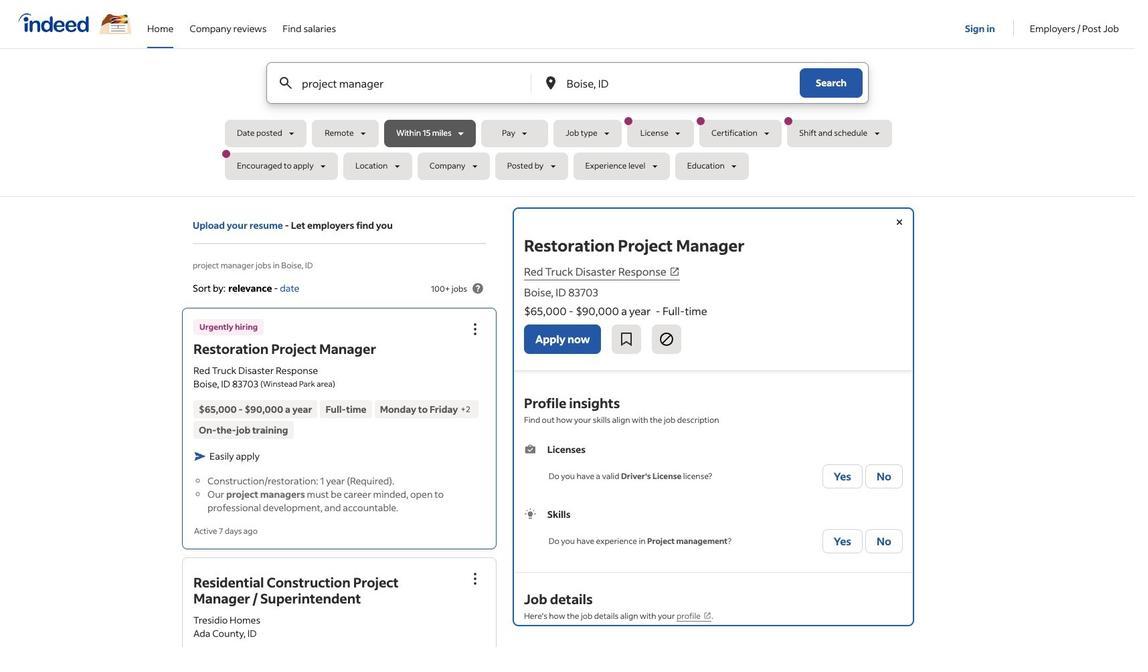 Task type: vqa. For each thing, say whether or not it's contained in the screenshot.
SKILLS group
yes



Task type: locate. For each thing, give the bounding box(es) containing it.
help icon image
[[470, 280, 486, 297]]

job actions for restoration project manager is collapsed image
[[467, 321, 483, 338]]

red truck disaster response (opens in a new tab) image
[[669, 266, 680, 277]]

search: Job title, keywords, or company text field
[[299, 63, 508, 103]]

job actions for residential construction project manager / superintendent is collapsed image
[[467, 571, 483, 587]]

None search field
[[222, 62, 910, 185]]

job preferences (opens in a new window) image
[[703, 612, 711, 620]]

celebrating black history month image
[[99, 14, 131, 34]]



Task type: describe. For each thing, give the bounding box(es) containing it.
close job details image
[[892, 214, 908, 230]]

not interested image
[[659, 331, 675, 347]]

Edit location text field
[[564, 63, 773, 103]]

licenses group
[[524, 442, 903, 491]]

skills group
[[524, 507, 903, 556]]

save this job image
[[619, 331, 635, 347]]



